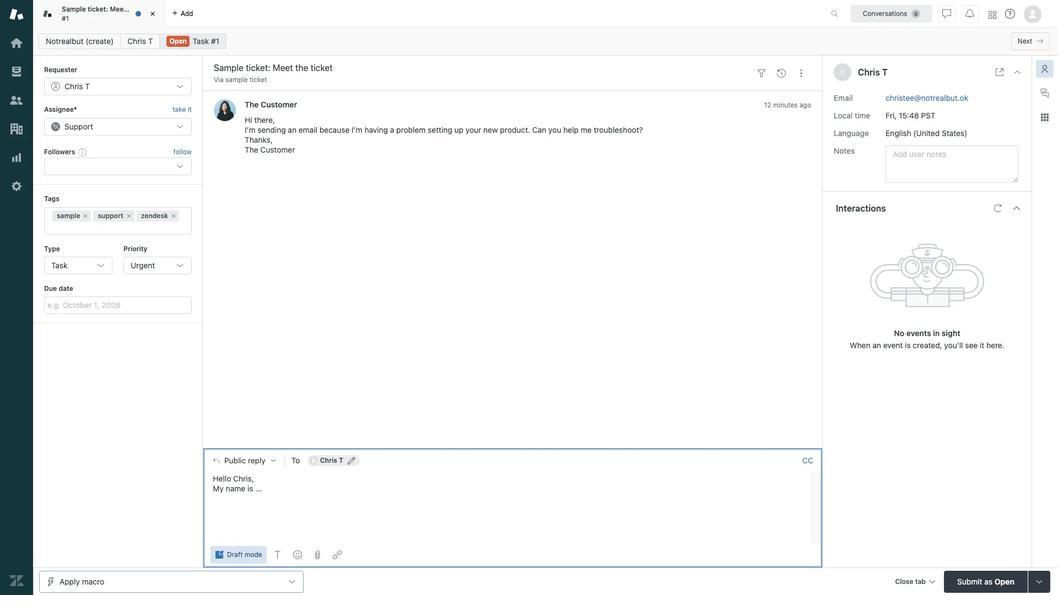 Task type: locate. For each thing, give the bounding box(es) containing it.
1 vertical spatial the
[[245, 145, 258, 155]]

0 horizontal spatial is
[[248, 484, 253, 493]]

open right as
[[995, 577, 1015, 586]]

1 vertical spatial an
[[873, 340, 882, 350]]

due
[[44, 284, 57, 293]]

zendesk
[[141, 211, 168, 220]]

1 horizontal spatial sample
[[226, 76, 248, 84]]

next
[[1018, 37, 1033, 45]]

1 horizontal spatial is
[[905, 340, 911, 350]]

here.
[[987, 340, 1005, 350]]

1 remove image from the left
[[82, 213, 89, 219]]

cc button
[[803, 456, 814, 466]]

fri,
[[886, 111, 897, 120]]

chris t down the
[[128, 36, 153, 46]]

new
[[484, 125, 498, 135]]

an left email
[[288, 125, 297, 135]]

zendesk support image
[[9, 7, 24, 22]]

0 vertical spatial it
[[188, 106, 192, 114]]

troubleshoot?
[[594, 125, 643, 135]]

chris t right christee@notrealbut.ok image
[[320, 456, 343, 465]]

chris,
[[233, 474, 254, 483]]

email
[[299, 125, 318, 135]]

t
[[148, 36, 153, 46], [883, 67, 888, 77], [85, 82, 90, 91], [339, 456, 343, 465]]

it right see
[[980, 340, 985, 350]]

add link (cmd k) image
[[333, 551, 342, 560]]

zendesk products image
[[989, 11, 997, 18]]

time
[[855, 111, 871, 120]]

problem
[[397, 125, 426, 135]]

a
[[390, 125, 394, 135]]

0 horizontal spatial sample
[[57, 211, 80, 220]]

notifications image
[[966, 9, 975, 18]]

1 vertical spatial customer
[[260, 145, 295, 155]]

is right event
[[905, 340, 911, 350]]

it
[[188, 106, 192, 114], [980, 340, 985, 350]]

0 vertical spatial task
[[193, 36, 209, 46]]

1 vertical spatial it
[[980, 340, 985, 350]]

task for task
[[51, 261, 68, 270]]

12
[[764, 101, 772, 109]]

1 vertical spatial task
[[51, 261, 68, 270]]

the
[[245, 100, 259, 109], [245, 145, 258, 155]]

close tab button
[[891, 571, 940, 595]]

take it button
[[173, 104, 192, 116]]

close image right the
[[147, 8, 158, 19]]

1 the from the top
[[245, 100, 259, 109]]

an
[[288, 125, 297, 135], [873, 340, 882, 350]]

zendesk image
[[9, 574, 24, 588]]

0 horizontal spatial open
[[170, 37, 187, 45]]

open inside secondary element
[[170, 37, 187, 45]]

0 horizontal spatial close image
[[147, 8, 158, 19]]

i'm left having
[[352, 125, 363, 135]]

1 horizontal spatial open
[[995, 577, 1015, 586]]

support
[[98, 211, 123, 220]]

task down type
[[51, 261, 68, 270]]

i'm down the hi
[[245, 125, 256, 135]]

can
[[533, 125, 547, 135]]

insert emojis image
[[293, 551, 302, 560]]

due date
[[44, 284, 73, 293]]

0 horizontal spatial #1
[[62, 14, 69, 22]]

close image
[[147, 8, 158, 19], [1013, 68, 1022, 77]]

minutes
[[773, 101, 798, 109]]

1 horizontal spatial close image
[[1013, 68, 1022, 77]]

an left event
[[873, 340, 882, 350]]

next button
[[1012, 33, 1050, 50]]

meet
[[110, 5, 126, 13]]

0 horizontal spatial an
[[288, 125, 297, 135]]

3 remove image from the left
[[170, 213, 177, 219]]

chris down requester
[[65, 82, 83, 91]]

is
[[905, 340, 911, 350], [248, 484, 253, 493]]

#1 up via
[[211, 36, 219, 46]]

hide composer image
[[508, 444, 517, 453]]

my
[[213, 484, 224, 493]]

tabs tab list
[[33, 0, 820, 28]]

close image right view more details image
[[1013, 68, 1022, 77]]

chris t down requester
[[65, 82, 90, 91]]

assignee* element
[[44, 118, 192, 136]]

remove image for support
[[126, 213, 132, 219]]

hello chris, my name is ...
[[213, 474, 262, 493]]

task down add at top
[[193, 36, 209, 46]]

2 horizontal spatial remove image
[[170, 213, 177, 219]]

chris down the
[[128, 36, 146, 46]]

1 i'm from the left
[[245, 125, 256, 135]]

0 horizontal spatial ticket
[[140, 5, 159, 13]]

#1 down sample on the left top of page
[[62, 14, 69, 22]]

it right take
[[188, 106, 192, 114]]

0 horizontal spatial i'm
[[245, 125, 256, 135]]

15:48
[[899, 111, 919, 120]]

via sample ticket
[[214, 76, 267, 84]]

followers
[[44, 148, 75, 156]]

sample
[[226, 76, 248, 84], [57, 211, 80, 220]]

the up the hi
[[245, 100, 259, 109]]

sample down tags
[[57, 211, 80, 220]]

hi
[[245, 115, 252, 125]]

pst
[[922, 111, 936, 120]]

chris t
[[128, 36, 153, 46], [858, 67, 888, 77], [65, 82, 90, 91], [320, 456, 343, 465]]

0 horizontal spatial it
[[188, 106, 192, 114]]

remove image right zendesk
[[170, 213, 177, 219]]

the down thanks,
[[245, 145, 258, 155]]

chris t inside secondary element
[[128, 36, 153, 46]]

0 horizontal spatial remove image
[[82, 213, 89, 219]]

remove image
[[82, 213, 89, 219], [126, 213, 132, 219], [170, 213, 177, 219]]

remove image left support
[[82, 213, 89, 219]]

0 vertical spatial an
[[288, 125, 297, 135]]

sample right via
[[226, 76, 248, 84]]

1 horizontal spatial #1
[[211, 36, 219, 46]]

task inside secondary element
[[193, 36, 209, 46]]

customer up 'there,'
[[261, 100, 297, 109]]

open
[[170, 37, 187, 45], [995, 577, 1015, 586]]

sight
[[942, 328, 961, 338]]

secondary element
[[33, 30, 1059, 52]]

0 vertical spatial open
[[170, 37, 187, 45]]

events
[[907, 328, 932, 338]]

your
[[466, 125, 481, 135]]

because
[[320, 125, 350, 135]]

1 vertical spatial #1
[[211, 36, 219, 46]]

2 remove image from the left
[[126, 213, 132, 219]]

customer
[[261, 100, 297, 109], [260, 145, 295, 155]]

avatar image
[[214, 99, 236, 122]]

1 horizontal spatial it
[[980, 340, 985, 350]]

0 vertical spatial is
[[905, 340, 911, 350]]

tab
[[33, 0, 165, 28]]

notrealbut (create)
[[46, 36, 114, 46]]

help
[[564, 125, 579, 135]]

ticket up the customer 'link'
[[250, 76, 267, 84]]

remove image right support
[[126, 213, 132, 219]]

add attachment image
[[313, 551, 322, 560]]

chris right user image
[[858, 67, 880, 77]]

is left ...
[[248, 484, 253, 493]]

task inside popup button
[[51, 261, 68, 270]]

1 horizontal spatial remove image
[[126, 213, 132, 219]]

states)
[[942, 128, 968, 138]]

2 the from the top
[[245, 145, 258, 155]]

language
[[834, 128, 869, 138]]

organizations image
[[9, 122, 24, 136]]

#1
[[62, 14, 69, 22], [211, 36, 219, 46]]

Public reply composer Draft mode text field
[[208, 472, 809, 495]]

ticket
[[140, 5, 159, 13], [250, 76, 267, 84]]

0 vertical spatial ticket
[[140, 5, 159, 13]]

i'm
[[245, 125, 256, 135], [352, 125, 363, 135]]

support
[[65, 122, 93, 131]]

chris inside requester 'element'
[[65, 82, 83, 91]]

1 horizontal spatial task
[[193, 36, 209, 46]]

0 vertical spatial #1
[[62, 14, 69, 22]]

open left task #1
[[170, 37, 187, 45]]

public
[[224, 456, 246, 465]]

0 vertical spatial the
[[245, 100, 259, 109]]

chris t inside requester 'element'
[[65, 82, 90, 91]]

0 horizontal spatial task
[[51, 261, 68, 270]]

view more details image
[[996, 68, 1005, 77]]

1 horizontal spatial i'm
[[352, 125, 363, 135]]

1 vertical spatial ticket
[[250, 76, 267, 84]]

0 vertical spatial close image
[[147, 8, 158, 19]]

task button
[[44, 257, 112, 275]]

task
[[193, 36, 209, 46], [51, 261, 68, 270]]

is inside no events in sight when an event is created, you'll see it here.
[[905, 340, 911, 350]]

#1 inside secondary element
[[211, 36, 219, 46]]

1 horizontal spatial ticket
[[250, 76, 267, 84]]

the customer link
[[245, 100, 297, 109]]

1 horizontal spatial an
[[873, 340, 882, 350]]

ticket right the
[[140, 5, 159, 13]]

1 vertical spatial is
[[248, 484, 253, 493]]

customer down sending
[[260, 145, 295, 155]]

close
[[896, 578, 914, 586]]

t inside secondary element
[[148, 36, 153, 46]]

created,
[[913, 340, 943, 350]]

email
[[834, 93, 853, 102]]

Add user notes text field
[[886, 145, 1019, 183]]

english
[[886, 128, 912, 138]]

customer context image
[[1041, 65, 1050, 73]]



Task type: describe. For each thing, give the bounding box(es) containing it.
priority
[[123, 245, 147, 253]]

ago
[[800, 101, 812, 109]]

mode
[[245, 551, 262, 559]]

to
[[292, 456, 300, 465]]

type
[[44, 245, 60, 253]]

1 vertical spatial open
[[995, 577, 1015, 586]]

public reply
[[224, 456, 266, 465]]

having
[[365, 125, 388, 135]]

draft mode
[[227, 551, 262, 559]]

draft mode button
[[211, 546, 267, 564]]

apps image
[[1041, 113, 1050, 122]]

local time
[[834, 111, 871, 120]]

close tab
[[896, 578, 926, 586]]

no
[[894, 328, 905, 338]]

urgent button
[[123, 257, 192, 275]]

via
[[214, 76, 224, 84]]

ticket actions image
[[797, 69, 806, 78]]

it inside "take it" button
[[188, 106, 192, 114]]

you'll
[[945, 340, 964, 350]]

draft
[[227, 551, 243, 559]]

apply
[[60, 577, 80, 586]]

Due date field
[[44, 297, 192, 314]]

english (united states)
[[886, 128, 968, 138]]

get help image
[[1006, 9, 1016, 19]]

task for task #1
[[193, 36, 209, 46]]

customer inside hi there, i'm sending an email because i'm having a problem setting up your new product. can you help me troubleshoot? thanks, the customer
[[260, 145, 295, 155]]

notes
[[834, 146, 855, 155]]

task #1
[[193, 36, 219, 46]]

info on adding followers image
[[78, 148, 87, 157]]

chris t link
[[120, 34, 160, 49]]

edit user image
[[348, 457, 356, 465]]

add button
[[165, 0, 200, 27]]

thanks,
[[245, 135, 273, 145]]

in
[[934, 328, 940, 338]]

notrealbut
[[46, 36, 84, 46]]

customers image
[[9, 93, 24, 108]]

there,
[[254, 115, 275, 125]]

christee@notrealbut.ok image
[[309, 456, 318, 465]]

1 vertical spatial close image
[[1013, 68, 1022, 77]]

events image
[[777, 69, 786, 78]]

#1 inside sample ticket: meet the ticket #1
[[62, 14, 69, 22]]

when
[[850, 340, 871, 350]]

(united
[[914, 128, 940, 138]]

is inside hello chris, my name is ...
[[248, 484, 253, 493]]

an inside no events in sight when an event is created, you'll see it here.
[[873, 340, 882, 350]]

add
[[181, 9, 193, 17]]

macro
[[82, 577, 104, 586]]

Subject field
[[212, 61, 750, 74]]

me
[[581, 125, 592, 135]]

sending
[[258, 125, 286, 135]]

follow button
[[173, 147, 192, 157]]

sample ticket: meet the ticket #1
[[62, 5, 159, 22]]

hi there, i'm sending an email because i'm having a problem setting up your new product. can you help me troubleshoot? thanks, the customer
[[245, 115, 643, 155]]

take
[[173, 106, 186, 114]]

chris inside chris t link
[[128, 36, 146, 46]]

reporting image
[[9, 151, 24, 165]]

(create)
[[86, 36, 114, 46]]

12 minutes ago
[[764, 101, 812, 109]]

conversations button
[[851, 5, 933, 22]]

requester element
[[44, 78, 192, 96]]

button displays agent's chat status as invisible. image
[[943, 9, 952, 18]]

get started image
[[9, 36, 24, 50]]

ticket inside sample ticket: meet the ticket #1
[[140, 5, 159, 13]]

as
[[985, 577, 993, 586]]

follow
[[173, 148, 192, 156]]

displays possible ticket submission types image
[[1035, 578, 1044, 586]]

local
[[834, 111, 853, 120]]

tags
[[44, 195, 59, 203]]

hello
[[213, 474, 231, 483]]

tab
[[916, 578, 926, 586]]

setting
[[428, 125, 453, 135]]

t inside 'element'
[[85, 82, 90, 91]]

the
[[128, 5, 139, 13]]

the customer
[[245, 100, 297, 109]]

product.
[[500, 125, 530, 135]]

0 vertical spatial customer
[[261, 100, 297, 109]]

close image inside tab
[[147, 8, 158, 19]]

notrealbut (create) button
[[39, 34, 121, 49]]

remove image for sample
[[82, 213, 89, 219]]

0 vertical spatial sample
[[226, 76, 248, 84]]

you
[[549, 125, 562, 135]]

no events in sight when an event is created, you'll see it here.
[[850, 328, 1005, 350]]

remove image for zendesk
[[170, 213, 177, 219]]

2 i'm from the left
[[352, 125, 363, 135]]

followers element
[[44, 158, 192, 175]]

main element
[[0, 0, 33, 595]]

cc
[[803, 456, 814, 465]]

ticket:
[[88, 5, 108, 13]]

reply
[[248, 456, 266, 465]]

christee@notrealbut.ok
[[886, 93, 969, 102]]

the inside hi there, i'm sending an email because i'm having a problem setting up your new product. can you help me troubleshoot? thanks, the customer
[[245, 145, 258, 155]]

urgent
[[131, 261, 155, 270]]

chris right christee@notrealbut.ok image
[[320, 456, 337, 465]]

tab containing sample ticket: meet the ticket
[[33, 0, 165, 28]]

it inside no events in sight when an event is created, you'll see it here.
[[980, 340, 985, 350]]

an inside hi there, i'm sending an email because i'm having a problem setting up your new product. can you help me troubleshoot? thanks, the customer
[[288, 125, 297, 135]]

1 vertical spatial sample
[[57, 211, 80, 220]]

...
[[255, 484, 262, 493]]

name
[[226, 484, 245, 493]]

format text image
[[273, 551, 282, 560]]

12 minutes ago text field
[[764, 101, 812, 109]]

submit as open
[[958, 577, 1015, 586]]

chris t right user image
[[858, 67, 888, 77]]

event
[[884, 340, 903, 350]]

filter image
[[758, 69, 766, 78]]

assignee*
[[44, 106, 77, 114]]

see
[[966, 340, 978, 350]]

requester
[[44, 66, 77, 74]]

date
[[59, 284, 73, 293]]

conversations
[[863, 9, 908, 17]]

sample
[[62, 5, 86, 13]]

user image
[[841, 70, 845, 75]]

apply macro
[[60, 577, 104, 586]]

take it
[[173, 106, 192, 114]]

views image
[[9, 65, 24, 79]]

admin image
[[9, 179, 24, 194]]

fri, 15:48 pst
[[886, 111, 936, 120]]

submit
[[958, 577, 983, 586]]

user image
[[840, 69, 846, 76]]



Task type: vqa. For each thing, say whether or not it's contained in the screenshot.
Submit
yes



